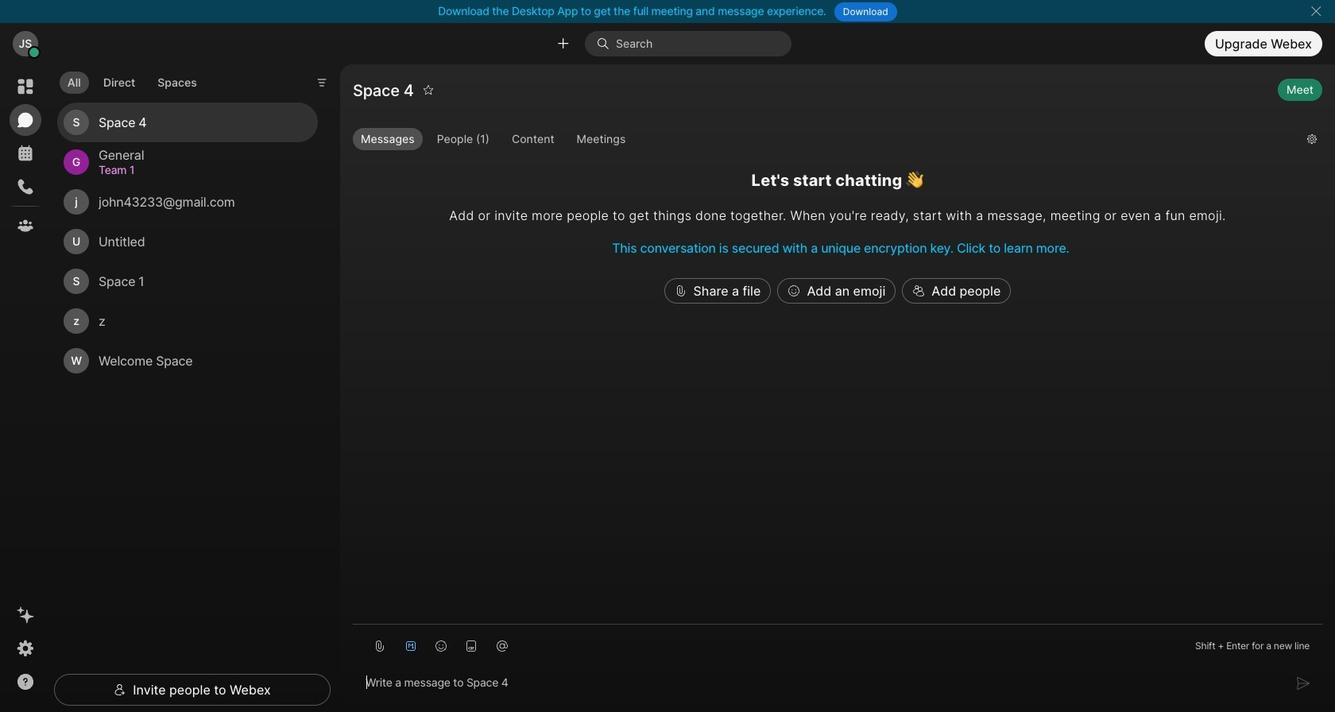 Task type: locate. For each thing, give the bounding box(es) containing it.
webex tab list
[[10, 71, 41, 242]]

general list item
[[57, 142, 318, 182]]

team 1 element
[[99, 162, 299, 179]]

z list item
[[57, 301, 318, 341]]

welcome space list item
[[57, 341, 318, 381]]

navigation
[[0, 64, 51, 712]]

tab list
[[56, 62, 209, 99]]

group
[[353, 128, 1295, 153]]



Task type: vqa. For each thing, say whether or not it's contained in the screenshot.
wrapper icon
no



Task type: describe. For each thing, give the bounding box(es) containing it.
space 4 list item
[[57, 103, 318, 142]]

john43233@gmail.com list item
[[57, 182, 318, 222]]

message composer toolbar element
[[353, 625, 1323, 661]]

space 1 list item
[[57, 262, 318, 301]]

untitled list item
[[57, 222, 318, 262]]

cancel_16 image
[[1310, 5, 1323, 17]]



